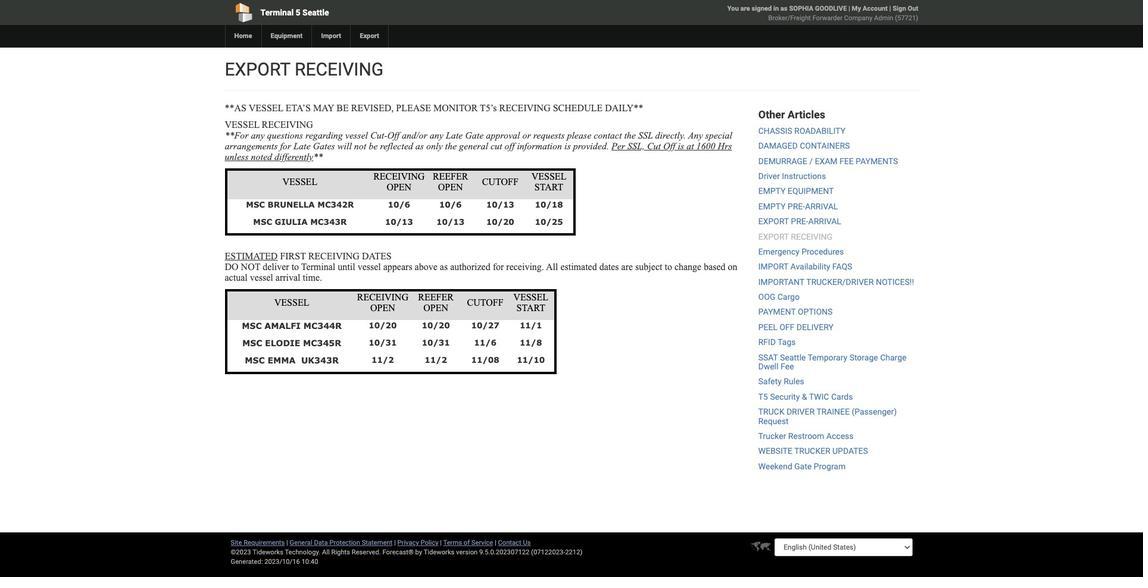 Task type: locate. For each thing, give the bounding box(es) containing it.
1 horizontal spatial gate
[[795, 462, 812, 472]]

approval
[[486, 130, 520, 141]]

change
[[675, 262, 702, 272]]

(07122023-
[[532, 549, 566, 557]]

important
[[759, 277, 805, 287]]

truck
[[759, 408, 785, 417]]

t5's
[[480, 103, 497, 113]]

2 vertical spatial export
[[759, 232, 790, 242]]

open down only
[[438, 182, 463, 192]]

1 horizontal spatial 10/31
[[422, 339, 450, 348]]

msc left amalfi
[[242, 321, 262, 331]]

0 vertical spatial reefer
[[433, 172, 469, 182]]

10/13 left 10/18
[[487, 200, 515, 210]]

signed
[[752, 5, 772, 13]]

late up general
[[446, 130, 463, 141]]

0 vertical spatial reefer open
[[433, 172, 469, 192]]

0 vertical spatial vessel
[[345, 130, 368, 141]]

0 horizontal spatial are
[[622, 262, 633, 272]]

receiving up questions
[[262, 120, 313, 130]]

articles
[[788, 108, 826, 121]]

gate up general
[[465, 130, 484, 141]]

0 horizontal spatial terminal
[[261, 8, 294, 17]]

demurrage
[[759, 156, 808, 166]]

seattle inside terminal 5 seattle link
[[303, 8, 329, 17]]

reefer down only
[[433, 172, 469, 182]]

1 horizontal spatial terminal
[[301, 262, 336, 272]]

terminal left 5
[[261, 8, 294, 17]]

daily**
[[605, 103, 644, 113]]

as inside "estimated first receiving dates do not deliver to terminal until vessel appears above as authorized for receiving. all estimated dates are subject to change based on actual vessel arrival time."
[[440, 262, 448, 272]]

1 vertical spatial empty
[[759, 202, 786, 211]]

empty down driver
[[759, 187, 786, 196]]

are inside "estimated first receiving dates do not deliver to terminal until vessel appears above as authorized for receiving. all estimated dates are subject to change based on actual vessel arrival time."
[[622, 262, 633, 272]]

receiving open
[[374, 172, 425, 192], [357, 292, 409, 313]]

1 vertical spatial pre-
[[792, 217, 809, 226]]

are inside the you are signed in as sophia goodlive | my account | sign out broker/freight forwarder company admin (57721)
[[741, 5, 751, 13]]

0 horizontal spatial for
[[280, 141, 291, 151]]

storage
[[850, 353, 879, 363]]

vessel up not
[[345, 130, 368, 141]]

until
[[338, 262, 355, 272]]

rights
[[332, 549, 350, 557]]

equipment
[[788, 187, 835, 196]]

the
[[625, 130, 636, 141], [445, 141, 457, 151]]

vessel up **for
[[225, 120, 260, 130]]

1 horizontal spatial for
[[493, 262, 504, 272]]

10/6
[[388, 200, 411, 210], [440, 200, 462, 210]]

for inside **for any questions regarding vessel cut-off and/or any late gate approval or requests please contact the ssl directly. any special arrangements for late gates will not be reflected as only the general cut off information is provided.
[[280, 141, 291, 151]]

to down first on the top left
[[292, 262, 299, 272]]

start up 11/1
[[517, 303, 546, 313]]

msc left giulia
[[253, 217, 272, 227]]

0 horizontal spatial gate
[[465, 130, 484, 141]]

1 vertical spatial gate
[[795, 462, 812, 472]]

1 vertical spatial seattle
[[781, 353, 806, 363]]

reefer open down only
[[433, 172, 469, 192]]

reefer
[[433, 172, 469, 182], [418, 292, 454, 303]]

reflected
[[380, 141, 413, 151]]

of
[[464, 540, 470, 548]]

revised,
[[351, 103, 394, 113]]

1 vertical spatial vessel start
[[514, 292, 549, 313]]

2 vertical spatial as
[[440, 262, 448, 272]]

1 vertical spatial start
[[517, 303, 546, 313]]

1 horizontal spatial 10/6
[[440, 200, 462, 210]]

seattle down tags
[[781, 353, 806, 363]]

receiving up or
[[500, 103, 551, 113]]

1 vertical spatial are
[[622, 262, 633, 272]]

|
[[849, 5, 851, 13], [890, 5, 892, 13], [287, 540, 288, 548], [394, 540, 396, 548], [440, 540, 442, 548], [495, 540, 497, 548]]

cutoff down cut
[[482, 177, 519, 187]]

| up 9.5.0.202307122
[[495, 540, 497, 548]]

2 horizontal spatial 10/20
[[487, 217, 515, 227]]

are right dates
[[622, 262, 633, 272]]

are
[[741, 5, 751, 13], [622, 262, 633, 272]]

peel
[[759, 323, 778, 332]]

0 horizontal spatial to
[[292, 262, 299, 272]]

1 vertical spatial export
[[759, 217, 790, 226]]

**for any questions regarding vessel cut-off and/or any late gate approval or requests please contact the ssl directly. any special arrangements for late gates will not be reflected as only the general cut off information is provided.
[[225, 130, 733, 151]]

0 vertical spatial as
[[781, 5, 788, 13]]

or
[[523, 130, 531, 141]]

&
[[803, 393, 808, 402]]

gate inside **for any questions regarding vessel cut-off and/or any late gate approval or requests please contact the ssl directly. any special arrangements for late gates will not be reflected as only the general cut off information is provided.
[[465, 130, 484, 141]]

0 vertical spatial seattle
[[303, 8, 329, 17]]

receiving down appears
[[357, 292, 409, 303]]

receiving open down appears
[[357, 292, 409, 313]]

is down please
[[565, 141, 571, 151]]

any up arrangements
[[251, 130, 265, 141]]

the right only
[[445, 141, 457, 151]]

are right you
[[741, 5, 751, 13]]

gates
[[313, 141, 335, 151]]

import availability faqs link
[[759, 262, 853, 272]]

terminal up time.
[[301, 262, 336, 272]]

pre- down empty equipment link
[[788, 202, 806, 211]]

msc for msc giulia mc343r
[[253, 217, 272, 227]]

you are signed in as sophia goodlive | my account | sign out broker/freight forwarder company admin (57721)
[[728, 5, 919, 22]]

2 10/6 from the left
[[440, 200, 462, 210]]

to
[[292, 262, 299, 272], [665, 262, 673, 272]]

1 vertical spatial reefer open
[[418, 292, 454, 313]]

cut
[[491, 141, 503, 151]]

receiving open for msc amalfi mc344r
[[357, 292, 409, 313]]

1 vertical spatial receiving open
[[357, 292, 409, 313]]

terminal 5 seattle link
[[225, 0, 504, 25]]

receiving
[[295, 59, 384, 80], [500, 103, 551, 113], [262, 120, 313, 130], [374, 172, 425, 182], [792, 232, 833, 242], [308, 251, 360, 261], [357, 292, 409, 303]]

export down home link
[[225, 59, 290, 80]]

late up differently in the top of the page
[[294, 141, 311, 151]]

msc left brunella
[[246, 200, 265, 210]]

data
[[314, 540, 328, 548]]

1 empty from the top
[[759, 187, 786, 196]]

may
[[313, 103, 335, 113]]

0 horizontal spatial 10/31
[[369, 339, 397, 348]]

0 vertical spatial terminal
[[261, 8, 294, 17]]

noted
[[251, 152, 272, 162]]

company
[[845, 14, 873, 22]]

0 vertical spatial cutoff
[[482, 177, 519, 187]]

the up ssl,
[[625, 130, 636, 141]]

start up 10/18
[[535, 182, 564, 192]]

1 horizontal spatial any
[[430, 130, 444, 141]]

cutoff for mc342r
[[482, 177, 519, 187]]

my account link
[[853, 5, 888, 13]]

1 vertical spatial reefer
[[418, 292, 454, 303]]

monitor
[[434, 103, 478, 113]]

chassis
[[759, 126, 793, 136]]

1 any from the left
[[251, 130, 265, 141]]

off down directly.
[[664, 141, 676, 151]]

0 horizontal spatial 10/6
[[388, 200, 411, 210]]

0 horizontal spatial 11/2
[[372, 356, 394, 365]]

receiving inside "estimated first receiving dates do not deliver to terminal until vessel appears above as authorized for receiving. all estimated dates are subject to change based on actual vessel arrival time."
[[308, 251, 360, 261]]

reefer open down above
[[418, 292, 454, 313]]

0 vertical spatial empty
[[759, 187, 786, 196]]

1 is from the left
[[565, 141, 571, 151]]

any up only
[[430, 130, 444, 141]]

reefer for msc amalfi mc344r
[[418, 292, 454, 303]]

off up reflected
[[388, 130, 400, 141]]

msc elodie mc345r
[[242, 338, 342, 348]]

terminal inside "estimated first receiving dates do not deliver to terminal until vessel appears above as authorized for receiving. all estimated dates are subject to change based on actual vessel arrival time."
[[301, 262, 336, 272]]

1600
[[697, 141, 716, 151]]

2 horizontal spatial 10/13
[[487, 200, 515, 210]]

open down appears
[[371, 303, 395, 313]]

receiving down import link
[[295, 59, 384, 80]]

pre-
[[788, 202, 806, 211], [792, 217, 809, 226]]

1 horizontal spatial is
[[678, 141, 685, 151]]

2 11/2 from the left
[[425, 356, 447, 365]]

0 vertical spatial pre-
[[788, 202, 806, 211]]

weekend gate program link
[[759, 462, 846, 472]]

my
[[853, 5, 862, 13]]

0 horizontal spatial is
[[565, 141, 571, 151]]

0 vertical spatial off
[[388, 130, 400, 141]]

ssat
[[759, 353, 779, 363]]

truck driver trainee (passenger) request link
[[759, 408, 897, 426]]

schedule
[[553, 103, 603, 113]]

fee
[[781, 362, 795, 372]]

brunella
[[268, 200, 315, 210]]

export down 'empty pre-arrival' "link"
[[759, 217, 790, 226]]

0 horizontal spatial late
[[294, 141, 311, 151]]

to left change
[[665, 262, 673, 272]]

reefer down above
[[418, 292, 454, 303]]

msc brunella mc342r
[[246, 200, 354, 210]]

gate down trucker
[[795, 462, 812, 472]]

as inside the you are signed in as sophia goodlive | my account | sign out broker/freight forwarder company admin (57721)
[[781, 5, 788, 13]]

receiving up emergency procedures link
[[792, 232, 833, 242]]

0 horizontal spatial as
[[416, 141, 424, 151]]

1 horizontal spatial are
[[741, 5, 751, 13]]

1 vertical spatial off
[[664, 141, 676, 151]]

arrangements
[[225, 141, 278, 151]]

0 vertical spatial for
[[280, 141, 291, 151]]

empty down empty equipment link
[[759, 202, 786, 211]]

emergency procedures link
[[759, 247, 845, 257]]

containers
[[800, 141, 851, 151]]

2 is from the left
[[678, 141, 685, 151]]

1 10/31 from the left
[[369, 339, 397, 348]]

2 horizontal spatial as
[[781, 5, 788, 13]]

msc for msc elodie mc345r
[[242, 338, 262, 348]]

msc for msc brunella mc342r
[[246, 200, 265, 210]]

0 horizontal spatial seattle
[[303, 8, 329, 17]]

0 horizontal spatial the
[[445, 141, 457, 151]]

| up forecast®
[[394, 540, 396, 548]]

msc down msc elodie mc345r
[[245, 356, 265, 366]]

export up the emergency
[[759, 232, 790, 242]]

10/13 up dates
[[385, 217, 413, 227]]

0 vertical spatial receiving open
[[374, 172, 425, 192]]

1 vertical spatial for
[[493, 262, 504, 272]]

trucker restroom access link
[[759, 432, 854, 441]]

0 vertical spatial the
[[625, 130, 636, 141]]

1 vertical spatial terminal
[[301, 262, 336, 272]]

arrival down equipment
[[806, 202, 839, 211]]

1 horizontal spatial seattle
[[781, 353, 806, 363]]

pre- down 'empty pre-arrival' "link"
[[792, 217, 809, 226]]

as right above
[[440, 262, 448, 272]]

first
[[280, 251, 306, 261]]

0 horizontal spatial off
[[388, 130, 400, 141]]

weekend
[[759, 462, 793, 472]]

safety rules link
[[759, 377, 805, 387]]

1 horizontal spatial late
[[446, 130, 463, 141]]

as right "in"
[[781, 5, 788, 13]]

for right authorized
[[493, 262, 504, 272]]

vessel start up 10/18
[[532, 172, 567, 192]]

start
[[535, 182, 564, 192], [517, 303, 546, 313]]

10/13
[[487, 200, 515, 210], [385, 217, 413, 227], [437, 217, 465, 227]]

0 horizontal spatial any
[[251, 130, 265, 141]]

for down questions
[[280, 141, 291, 151]]

privacy
[[398, 540, 419, 548]]

vessel inside **for any questions regarding vessel cut-off and/or any late gate approval or requests please contact the ssl directly. any special arrangements for late gates will not be reflected as only the general cut off information is provided.
[[345, 130, 368, 141]]

tags
[[778, 338, 796, 348]]

vessel up msc brunella mc342r at the left of page
[[283, 177, 318, 187]]

mc343r
[[311, 217, 347, 227]]

receiving up until
[[308, 251, 360, 261]]

as inside **for any questions regarding vessel cut-off and/or any late gate approval or requests please contact the ssl directly. any special arrangements for late gates will not be reflected as only the general cut off information is provided.
[[416, 141, 424, 151]]

cut
[[648, 141, 661, 151]]

1 horizontal spatial off
[[664, 141, 676, 151]]

vessel down not
[[250, 273, 273, 283]]

payment
[[759, 308, 796, 317]]

is left at
[[678, 141, 685, 151]]

arrival up procedures at the top right
[[809, 217, 842, 226]]

and/or
[[402, 130, 428, 141]]

driver
[[759, 172, 780, 181]]

generated:
[[231, 559, 263, 567]]

export
[[360, 32, 379, 40]]

1 vertical spatial late
[[294, 141, 311, 151]]

1 horizontal spatial to
[[665, 262, 673, 272]]

receiving open down reflected
[[374, 172, 425, 192]]

1 horizontal spatial 10/13
[[437, 217, 465, 227]]

1 vertical spatial as
[[416, 141, 424, 151]]

terminal inside terminal 5 seattle link
[[261, 8, 294, 17]]

msc for msc emma  uk343r
[[245, 356, 265, 366]]

vessel start up 11/1
[[514, 292, 549, 313]]

0 vertical spatial are
[[741, 5, 751, 13]]

vessel
[[249, 103, 284, 113], [225, 120, 260, 130], [532, 172, 567, 182], [283, 177, 318, 187], [514, 292, 549, 303], [275, 298, 309, 308]]

0 vertical spatial vessel start
[[532, 172, 567, 192]]

rfid
[[759, 338, 776, 348]]

be
[[337, 103, 349, 113]]

vessel down dates
[[358, 262, 381, 272]]

1 horizontal spatial as
[[440, 262, 448, 272]]

10/13 up authorized
[[437, 217, 465, 227]]

msc left elodie
[[242, 338, 262, 348]]

receiving. all
[[507, 262, 559, 272]]

cutoff up the 10/27
[[467, 298, 504, 308]]

instructions
[[783, 172, 827, 181]]

1 horizontal spatial 11/2
[[425, 356, 447, 365]]

0 vertical spatial start
[[535, 182, 564, 192]]

1 11/2 from the left
[[372, 356, 394, 365]]

0 vertical spatial arrival
[[806, 202, 839, 211]]

as down and/or
[[416, 141, 424, 151]]

| left my
[[849, 5, 851, 13]]

seattle right 5
[[303, 8, 329, 17]]

1 vertical spatial vessel
[[358, 262, 381, 272]]

1 vertical spatial cutoff
[[467, 298, 504, 308]]

0 vertical spatial gate
[[465, 130, 484, 141]]



Task type: vqa. For each thing, say whether or not it's contained in the screenshot.
up
no



Task type: describe. For each thing, give the bounding box(es) containing it.
delivery
[[797, 323, 834, 332]]

security
[[771, 393, 800, 402]]

2 10/31 from the left
[[422, 339, 450, 348]]

off inside per ssl, cut off is at 1600 hrs unless noted differently
[[664, 141, 676, 151]]

©2023 tideworks
[[231, 549, 284, 557]]

receiving open for msc brunella mc342r
[[374, 172, 425, 192]]

t5
[[759, 393, 769, 402]]

vessel up vessel receiving
[[249, 103, 284, 113]]

9.5.0.202307122
[[480, 549, 530, 557]]

only
[[427, 141, 443, 151]]

damaged containers link
[[759, 141, 851, 151]]

2 any from the left
[[430, 130, 444, 141]]

any
[[689, 130, 703, 141]]

equipment link
[[261, 25, 312, 48]]

11/8
[[520, 339, 542, 348]]

msc emma  uk343r
[[245, 356, 339, 366]]

is inside per ssl, cut off is at 1600 hrs unless noted differently
[[678, 141, 685, 151]]

payments
[[856, 156, 899, 166]]

by
[[416, 549, 422, 557]]

off inside **for any questions regarding vessel cut-off and/or any late gate approval or requests please contact the ssl directly. any special arrangements for late gates will not be reflected as only the general cut off information is provided.
[[388, 130, 400, 141]]

vessel start for mc344r
[[514, 292, 549, 313]]

1 10/6 from the left
[[388, 200, 411, 210]]

2 vertical spatial vessel
[[250, 273, 273, 283]]

site
[[231, 540, 242, 548]]

home
[[234, 32, 252, 40]]

export receiving
[[225, 59, 384, 80]]

reserved.
[[352, 549, 381, 557]]

questions
[[267, 130, 303, 141]]

seattle inside 'other articles chassis roadability damaged containers demurrage / exam fee payments driver instructions empty equipment empty pre-arrival export pre-arrival export receiving emergency procedures import availability faqs important trucker/driver notices!! oog cargo payment options peel off delivery rfid tags ssat seattle temporary storage charge dwell fee safety rules t5 security & twic cards truck driver trainee (passenger) request trucker restroom access website trucker updates weekend gate program'
[[781, 353, 806, 363]]

other
[[759, 108, 786, 121]]

trainee
[[817, 408, 850, 417]]

hrs
[[718, 141, 733, 151]]

11/6
[[474, 339, 497, 348]]

mc345r
[[303, 338, 342, 348]]

| left sign
[[890, 5, 892, 13]]

terminal 5 seattle
[[261, 8, 329, 17]]

(passenger)
[[852, 408, 897, 417]]

2 to from the left
[[665, 262, 673, 272]]

fee
[[840, 156, 854, 166]]

general
[[290, 540, 313, 548]]

10:40
[[302, 559, 318, 567]]

open down above
[[424, 303, 449, 313]]

authorized
[[451, 262, 491, 272]]

important trucker/driver notices!! link
[[759, 277, 915, 287]]

regarding
[[306, 130, 343, 141]]

based
[[704, 262, 726, 272]]

faqs
[[833, 262, 853, 272]]

oog
[[759, 293, 776, 302]]

arrival
[[276, 273, 301, 283]]

dwell
[[759, 362, 779, 372]]

vessel receiving
[[225, 120, 313, 130]]

receiving down reflected
[[374, 172, 425, 182]]

amalfi
[[265, 321, 301, 331]]

1 vertical spatial arrival
[[809, 217, 842, 226]]

policy
[[421, 540, 439, 548]]

subject
[[636, 262, 663, 272]]

for inside "estimated first receiving dates do not deliver to terminal until vessel appears above as authorized for receiving. all estimated dates are subject to change based on actual vessel arrival time."
[[493, 262, 504, 272]]

off
[[505, 141, 515, 151]]

version
[[456, 549, 478, 557]]

updates
[[833, 447, 869, 457]]

/
[[810, 156, 813, 166]]

estimated
[[225, 251, 278, 261]]

not
[[354, 141, 367, 151]]

driver instructions link
[[759, 172, 827, 181]]

contact
[[498, 540, 522, 548]]

demurrage / exam fee payments link
[[759, 156, 899, 166]]

procedures
[[802, 247, 845, 257]]

other articles chassis roadability damaged containers demurrage / exam fee payments driver instructions empty equipment empty pre-arrival export pre-arrival export receiving emergency procedures import availability faqs important trucker/driver notices!! oog cargo payment options peel off delivery rfid tags ssat seattle temporary storage charge dwell fee safety rules t5 security & twic cards truck driver trainee (passenger) request trucker restroom access website trucker updates weekend gate program
[[759, 108, 915, 472]]

msc for msc amalfi mc344r
[[242, 321, 262, 331]]

deliver
[[263, 262, 289, 272]]

export pre-arrival link
[[759, 217, 842, 226]]

0 horizontal spatial 10/20
[[369, 321, 397, 331]]

start for mc342r
[[535, 182, 564, 192]]

11/08
[[472, 356, 500, 365]]

11/10
[[517, 356, 545, 365]]

vessel up 11/1
[[514, 292, 549, 303]]

trucker/driver
[[807, 277, 874, 287]]

not
[[241, 262, 261, 272]]

0 horizontal spatial 10/13
[[385, 217, 413, 227]]

cutoff for mc344r
[[467, 298, 504, 308]]

gate inside 'other articles chassis roadability damaged containers demurrage / exam fee payments driver instructions empty equipment empty pre-arrival export pre-arrival export receiving emergency procedures import availability faqs important trucker/driver notices!! oog cargo payment options peel off delivery rfid tags ssat seattle temporary storage charge dwell fee safety rules t5 security & twic cards truck driver trainee (passenger) request trucker restroom access website trucker updates weekend gate program'
[[795, 462, 812, 472]]

reefer open for mc342r
[[433, 172, 469, 192]]

emergency
[[759, 247, 800, 257]]

unless
[[225, 152, 249, 162]]

is inside **for any questions regarding vessel cut-off and/or any late gate approval or requests please contact the ssl directly. any special arrangements for late gates will not be reflected as only the general cut off information is provided.
[[565, 141, 571, 151]]

do
[[225, 262, 239, 272]]

reefer open for mc344r
[[418, 292, 454, 313]]

dates
[[600, 262, 619, 272]]

per ssl, cut off is at 1600 hrs unless noted differently
[[225, 141, 733, 162]]

| left general
[[287, 540, 288, 548]]

reefer for msc brunella mc342r
[[433, 172, 469, 182]]

1 horizontal spatial the
[[625, 130, 636, 141]]

off
[[780, 323, 795, 332]]

restroom
[[789, 432, 825, 441]]

elodie
[[265, 338, 300, 348]]

start for mc344r
[[517, 303, 546, 313]]

1 horizontal spatial 10/20
[[422, 321, 450, 331]]

contact
[[594, 130, 622, 141]]

vessel start for mc342r
[[532, 172, 567, 192]]

website trucker updates link
[[759, 447, 869, 457]]

0 vertical spatial export
[[225, 59, 290, 80]]

1 vertical spatial the
[[445, 141, 457, 151]]

terms of service link
[[444, 540, 493, 548]]

receiving inside 'other articles chassis roadability damaged containers demurrage / exam fee payments driver instructions empty equipment empty pre-arrival export pre-arrival export receiving emergency procedures import availability faqs important trucker/driver notices!! oog cargo payment options peel off delivery rfid tags ssat seattle temporary storage charge dwell fee safety rules t5 security & twic cards truck driver trainee (passenger) request trucker restroom access website trucker updates weekend gate program'
[[792, 232, 833, 242]]

mc344r
[[304, 321, 342, 331]]

1 to from the left
[[292, 262, 299, 272]]

vessel up 'msc amalfi mc344r'
[[275, 298, 309, 308]]

notices!!
[[877, 277, 915, 287]]

2 empty from the top
[[759, 202, 786, 211]]

open down reflected
[[387, 182, 412, 192]]

0 vertical spatial late
[[446, 130, 463, 141]]

vessel up 10/18
[[532, 172, 567, 182]]

**as vessel eta's may be revised, please monitor t5's receiving schedule daily**
[[225, 103, 644, 113]]

chassis roadability link
[[759, 126, 846, 136]]

safety
[[759, 377, 782, 387]]

estimated first receiving dates do not deliver to terminal until vessel appears above as authorized for receiving. all estimated dates are subject to change based on actual vessel arrival time.
[[225, 251, 738, 283]]

equipment
[[271, 32, 303, 40]]

**
[[314, 152, 323, 162]]

| up tideworks at bottom left
[[440, 540, 442, 548]]

goodlive
[[816, 5, 847, 13]]



